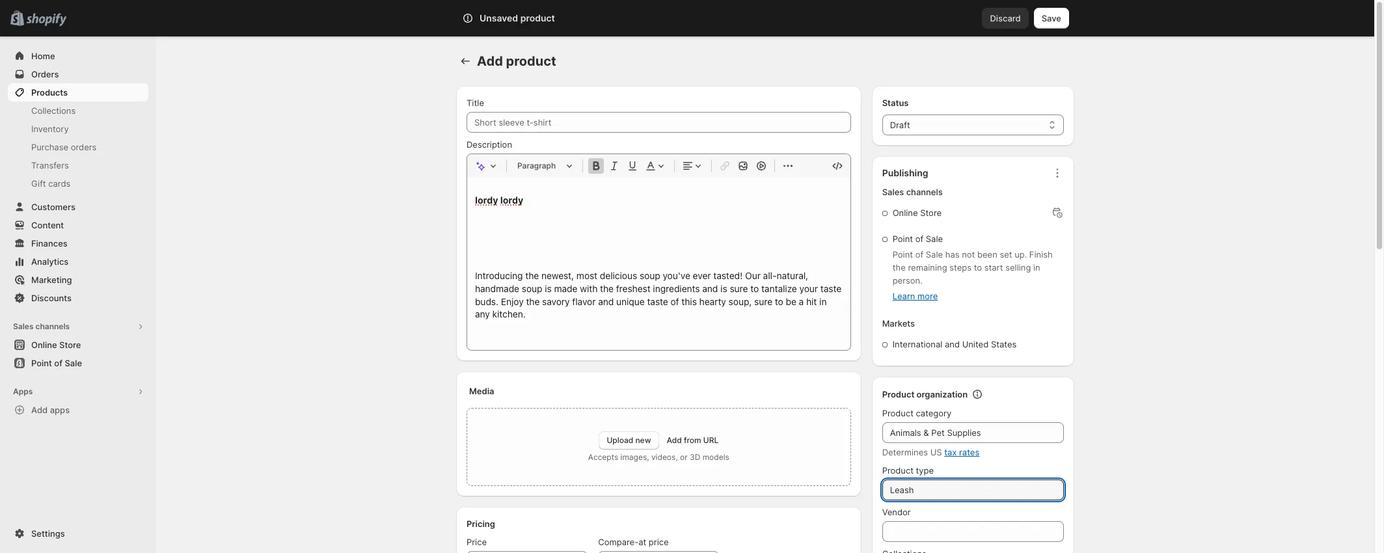 Task type: vqa. For each thing, say whether or not it's contained in the screenshot.
bottom point of sale
yes



Task type: describe. For each thing, give the bounding box(es) containing it.
new
[[636, 436, 651, 445]]

finances link
[[8, 234, 148, 253]]

products link
[[8, 83, 148, 102]]

transfers
[[31, 160, 69, 171]]

status
[[883, 98, 909, 108]]

orders
[[71, 142, 97, 152]]

united
[[963, 339, 989, 350]]

Title text field
[[467, 112, 851, 133]]

draft
[[890, 120, 910, 130]]

images,
[[621, 452, 649, 462]]

add from url button
[[667, 436, 719, 445]]

point of sale inside button
[[31, 358, 82, 368]]

paragraph
[[518, 161, 556, 171]]

purchase orders
[[31, 142, 97, 152]]

home link
[[8, 47, 148, 65]]

apps
[[13, 387, 33, 396]]

marketing
[[31, 275, 72, 285]]

point inside button
[[31, 358, 52, 368]]

content link
[[8, 216, 148, 234]]

remaining
[[908, 262, 948, 273]]

category
[[916, 408, 952, 419]]

online store button
[[0, 336, 156, 354]]

3d
[[690, 452, 701, 462]]

from
[[684, 436, 702, 445]]

marketing link
[[8, 271, 148, 289]]

tax rates link
[[945, 447, 980, 458]]

at
[[639, 537, 647, 547]]

inventory
[[31, 124, 69, 134]]

learn more link
[[893, 291, 938, 301]]

online inside online store link
[[31, 340, 57, 350]]

orders link
[[8, 65, 148, 83]]

search
[[520, 13, 548, 23]]

point of sale button
[[0, 354, 156, 372]]

rates
[[960, 447, 980, 458]]

has
[[946, 249, 960, 260]]

0 vertical spatial of
[[916, 234, 924, 244]]

person.
[[893, 275, 923, 286]]

discounts link
[[8, 289, 148, 307]]

description
[[467, 139, 512, 150]]

discard button
[[983, 8, 1029, 29]]

selling
[[1006, 262, 1031, 273]]

add for add apps
[[31, 405, 48, 415]]

compare-
[[598, 537, 639, 547]]

product for add product
[[506, 53, 556, 69]]

upload new
[[607, 436, 651, 445]]

determines us tax rates
[[883, 447, 980, 458]]

add apps
[[31, 405, 70, 415]]

determines
[[883, 447, 928, 458]]

finances
[[31, 238, 68, 249]]

0 vertical spatial sale
[[926, 234, 943, 244]]

orders
[[31, 69, 59, 79]]

0 vertical spatial store
[[921, 208, 942, 218]]

vendor
[[883, 507, 911, 518]]

shopify image
[[26, 13, 67, 27]]

sale inside button
[[65, 358, 82, 368]]

content
[[31, 220, 64, 230]]

in
[[1034, 262, 1041, 273]]

0 vertical spatial channels
[[907, 187, 943, 197]]

accepts images, videos, or 3d models
[[588, 452, 730, 462]]

international and united states
[[893, 339, 1017, 350]]

pricing
[[467, 519, 495, 529]]

title
[[467, 98, 484, 108]]

add for add product
[[477, 53, 503, 69]]

models
[[703, 452, 730, 462]]

point inside point of sale has not been set up. finish the remaining steps to start selling in person. learn more
[[893, 249, 913, 260]]

analytics
[[31, 256, 69, 267]]

steps
[[950, 262, 972, 273]]

online store link
[[8, 336, 148, 354]]

url
[[704, 436, 719, 445]]

store inside button
[[59, 340, 81, 350]]

discard
[[990, 13, 1021, 23]]

international
[[893, 339, 943, 350]]

0 vertical spatial point
[[893, 234, 913, 244]]

1 horizontal spatial online store
[[893, 208, 942, 218]]

online store inside button
[[31, 340, 81, 350]]

collections
[[31, 105, 76, 116]]

save button
[[1034, 8, 1070, 29]]

cards
[[48, 178, 71, 189]]

sales channels inside button
[[13, 322, 70, 331]]

purchase orders link
[[8, 138, 148, 156]]



Task type: locate. For each thing, give the bounding box(es) containing it.
purchase
[[31, 142, 68, 152]]

videos,
[[652, 452, 678, 462]]

0 vertical spatial add
[[477, 53, 503, 69]]

2 horizontal spatial add
[[667, 436, 682, 445]]

product right unsaved
[[521, 12, 555, 23]]

store
[[921, 208, 942, 218], [59, 340, 81, 350]]

set
[[1000, 249, 1013, 260]]

channels down discounts
[[35, 322, 70, 331]]

been
[[978, 249, 998, 260]]

gift cards link
[[8, 174, 148, 193]]

add left apps
[[31, 405, 48, 415]]

0 vertical spatial product
[[883, 389, 915, 400]]

add from url
[[667, 436, 719, 445]]

product category
[[883, 408, 952, 419]]

1 horizontal spatial add
[[477, 53, 503, 69]]

0 vertical spatial point of sale
[[893, 234, 943, 244]]

0 horizontal spatial add
[[31, 405, 48, 415]]

1 vertical spatial sales channels
[[13, 322, 70, 331]]

1 vertical spatial product
[[883, 408, 914, 419]]

0 vertical spatial online
[[893, 208, 918, 218]]

gift
[[31, 178, 46, 189]]

1 vertical spatial online
[[31, 340, 57, 350]]

gift cards
[[31, 178, 71, 189]]

2 vertical spatial product
[[883, 465, 914, 476]]

online down publishing
[[893, 208, 918, 218]]

0 vertical spatial product
[[521, 12, 555, 23]]

apps
[[50, 405, 70, 415]]

product for product category
[[883, 408, 914, 419]]

2 vertical spatial point
[[31, 358, 52, 368]]

paragraph button
[[512, 158, 577, 174]]

add product
[[477, 53, 556, 69]]

media
[[469, 386, 494, 396]]

1 vertical spatial point
[[893, 249, 913, 260]]

the
[[893, 262, 906, 273]]

2 vertical spatial sale
[[65, 358, 82, 368]]

start
[[985, 262, 1004, 273]]

1 vertical spatial online store
[[31, 340, 81, 350]]

settings link
[[8, 525, 148, 543]]

add up title
[[477, 53, 503, 69]]

tax
[[945, 447, 957, 458]]

1 vertical spatial of
[[916, 249, 924, 260]]

sales down discounts
[[13, 322, 34, 331]]

product
[[521, 12, 555, 23], [506, 53, 556, 69]]

sale inside point of sale has not been set up. finish the remaining steps to start selling in person. learn more
[[926, 249, 943, 260]]

store up point of sale button
[[59, 340, 81, 350]]

customers link
[[8, 198, 148, 216]]

channels inside button
[[35, 322, 70, 331]]

sales channels button
[[8, 318, 148, 336]]

learn
[[893, 291, 916, 301]]

2 vertical spatial add
[[667, 436, 682, 445]]

product up product category at the bottom right
[[883, 389, 915, 400]]

1 vertical spatial sales
[[13, 322, 34, 331]]

1 vertical spatial sale
[[926, 249, 943, 260]]

add apps button
[[8, 401, 148, 419]]

1 product from the top
[[883, 389, 915, 400]]

price
[[649, 537, 669, 547]]

up.
[[1015, 249, 1027, 260]]

inventory link
[[8, 120, 148, 138]]

product down product organization at the bottom right of the page
[[883, 408, 914, 419]]

point of sale link
[[8, 354, 148, 372]]

add
[[477, 53, 503, 69], [31, 405, 48, 415], [667, 436, 682, 445]]

organization
[[917, 389, 968, 400]]

and
[[945, 339, 960, 350]]

price
[[467, 537, 487, 547]]

3 product from the top
[[883, 465, 914, 476]]

collections link
[[8, 102, 148, 120]]

more
[[918, 291, 938, 301]]

add left from
[[667, 436, 682, 445]]

unsaved product
[[480, 12, 555, 23]]

product
[[883, 389, 915, 400], [883, 408, 914, 419], [883, 465, 914, 476]]

0 horizontal spatial sales channels
[[13, 322, 70, 331]]

markets
[[883, 318, 915, 329]]

1 horizontal spatial store
[[921, 208, 942, 218]]

upload new button
[[599, 432, 659, 450]]

1 vertical spatial store
[[59, 340, 81, 350]]

states
[[991, 339, 1017, 350]]

sales channels down publishing
[[883, 187, 943, 197]]

analytics link
[[8, 253, 148, 271]]

channels down publishing
[[907, 187, 943, 197]]

publishing
[[883, 167, 929, 178]]

1 vertical spatial point of sale
[[31, 358, 82, 368]]

1 horizontal spatial sales channels
[[883, 187, 943, 197]]

2 vertical spatial of
[[54, 358, 62, 368]]

0 horizontal spatial channels
[[35, 322, 70, 331]]

product down search
[[506, 53, 556, 69]]

0 horizontal spatial point of sale
[[31, 358, 82, 368]]

product organization
[[883, 389, 968, 400]]

1 horizontal spatial point of sale
[[893, 234, 943, 244]]

0 horizontal spatial store
[[59, 340, 81, 350]]

Vendor text field
[[883, 521, 1064, 542]]

channels
[[907, 187, 943, 197], [35, 322, 70, 331]]

settings
[[31, 529, 65, 539]]

Product category text field
[[883, 422, 1064, 443]]

add for add from url
[[667, 436, 682, 445]]

0 vertical spatial sales channels
[[883, 187, 943, 197]]

point of sale has not been set up. finish the remaining steps to start selling in person. learn more
[[893, 249, 1053, 301]]

upload
[[607, 436, 634, 445]]

save
[[1042, 13, 1062, 23]]

product for unsaved product
[[521, 12, 555, 23]]

1 vertical spatial add
[[31, 405, 48, 415]]

2 product from the top
[[883, 408, 914, 419]]

of inside button
[[54, 358, 62, 368]]

transfers link
[[8, 156, 148, 174]]

to
[[974, 262, 982, 273]]

point of sale
[[893, 234, 943, 244], [31, 358, 82, 368]]

0 horizontal spatial online
[[31, 340, 57, 350]]

products
[[31, 87, 68, 98]]

0 horizontal spatial sales
[[13, 322, 34, 331]]

store down publishing
[[921, 208, 942, 218]]

0 vertical spatial sales
[[883, 187, 904, 197]]

Product type text field
[[883, 480, 1064, 501]]

Price text field
[[485, 551, 588, 553]]

of inside point of sale has not been set up. finish the remaining steps to start selling in person. learn more
[[916, 249, 924, 260]]

sales channels down discounts
[[13, 322, 70, 331]]

apps button
[[8, 383, 148, 401]]

sales down publishing
[[883, 187, 904, 197]]

point of sale down online store button
[[31, 358, 82, 368]]

1 vertical spatial channels
[[35, 322, 70, 331]]

us
[[931, 447, 942, 458]]

product down determines
[[883, 465, 914, 476]]

or
[[680, 452, 688, 462]]

discounts
[[31, 293, 72, 303]]

online down sales channels button
[[31, 340, 57, 350]]

sales inside button
[[13, 322, 34, 331]]

1 horizontal spatial online
[[893, 208, 918, 218]]

1 horizontal spatial channels
[[907, 187, 943, 197]]

of
[[916, 234, 924, 244], [916, 249, 924, 260], [54, 358, 62, 368]]

home
[[31, 51, 55, 61]]

add inside add apps button
[[31, 405, 48, 415]]

customers
[[31, 202, 75, 212]]

product type
[[883, 465, 934, 476]]

online store down sales channels button
[[31, 340, 81, 350]]

not
[[962, 249, 975, 260]]

sale
[[926, 234, 943, 244], [926, 249, 943, 260], [65, 358, 82, 368]]

1 horizontal spatial sales
[[883, 187, 904, 197]]

finish
[[1030, 249, 1053, 260]]

1 vertical spatial product
[[506, 53, 556, 69]]

product for product organization
[[883, 389, 915, 400]]

sales channels
[[883, 187, 943, 197], [13, 322, 70, 331]]

type
[[916, 465, 934, 476]]

0 vertical spatial online store
[[893, 208, 942, 218]]

online store down publishing
[[893, 208, 942, 218]]

point of sale up remaining
[[893, 234, 943, 244]]

product for product type
[[883, 465, 914, 476]]

0 horizontal spatial online store
[[31, 340, 81, 350]]



